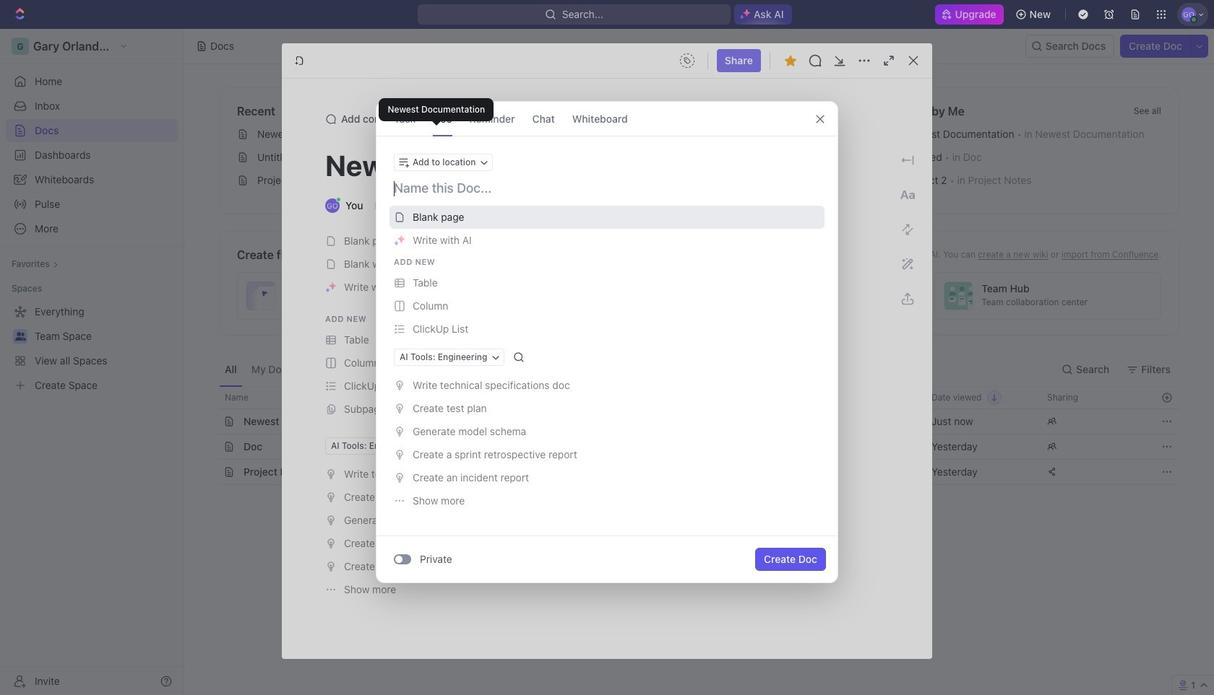 Task type: describe. For each thing, give the bounding box(es) containing it.
4 row from the top
[[203, 460, 1179, 486]]

1 row from the top
[[203, 387, 1179, 410]]

company wiki icon image
[[246, 282, 275, 311]]



Task type: vqa. For each thing, say whether or not it's contained in the screenshot.
"text field"
no



Task type: locate. For each thing, give the bounding box(es) containing it.
team hub icon image
[[944, 282, 973, 311]]

tab list
[[219, 353, 577, 387]]

tree
[[6, 301, 178, 397]]

2 row from the top
[[203, 409, 1179, 435]]

sidebar navigation
[[0, 29, 184, 696]]

tree inside sidebar navigation
[[6, 301, 178, 397]]

row
[[203, 387, 1179, 410], [203, 409, 1179, 435], [203, 434, 1179, 460], [203, 460, 1179, 486]]

Name this Doc... field
[[377, 180, 838, 197]]

table
[[203, 387, 1179, 486]]

3 row from the top
[[203, 434, 1179, 460]]

cell
[[203, 410, 219, 434], [495, 410, 640, 434], [203, 435, 219, 460], [203, 460, 219, 485]]

column header
[[203, 387, 219, 410]]

dialog
[[376, 101, 838, 584]]



